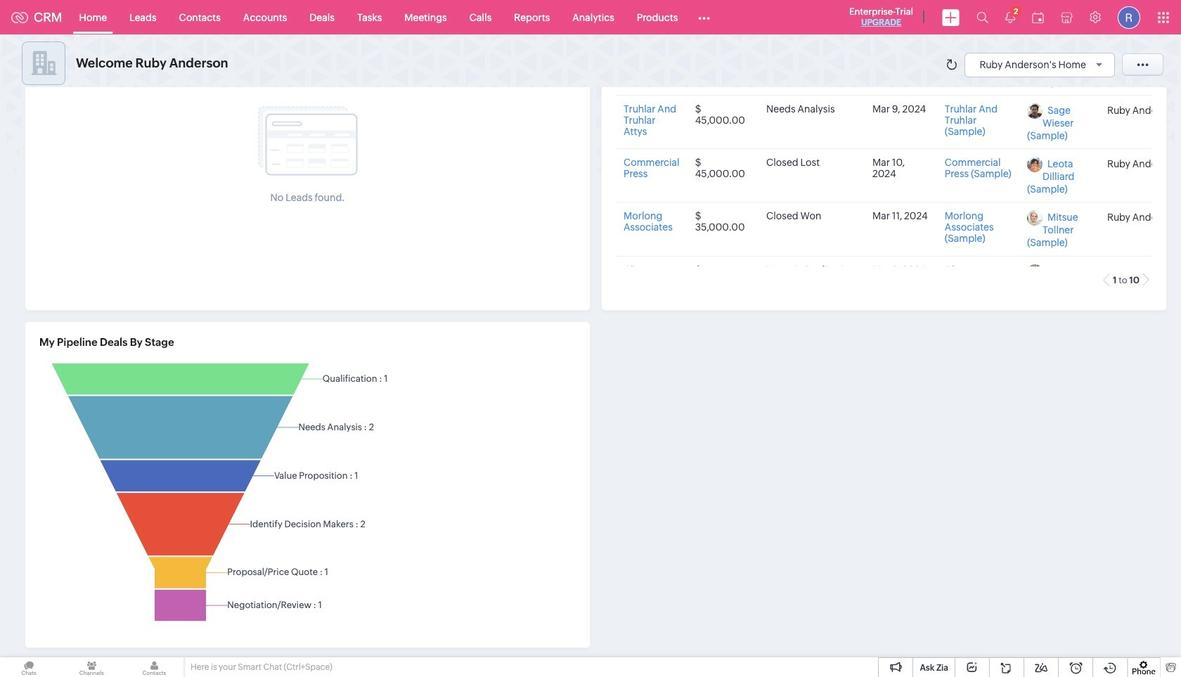 Task type: locate. For each thing, give the bounding box(es) containing it.
Other Modules field
[[689, 6, 720, 28]]

create menu image
[[942, 9, 960, 26]]

create menu element
[[934, 0, 968, 34]]

calendar image
[[1032, 12, 1044, 23]]

search image
[[977, 11, 989, 23]]

chats image
[[0, 658, 58, 677]]



Task type: describe. For each thing, give the bounding box(es) containing it.
search element
[[968, 0, 997, 34]]

contacts image
[[125, 658, 183, 677]]

logo image
[[11, 12, 28, 23]]

profile element
[[1110, 0, 1149, 34]]

signals element
[[997, 0, 1024, 34]]

channels image
[[63, 658, 121, 677]]

profile image
[[1118, 6, 1141, 28]]



